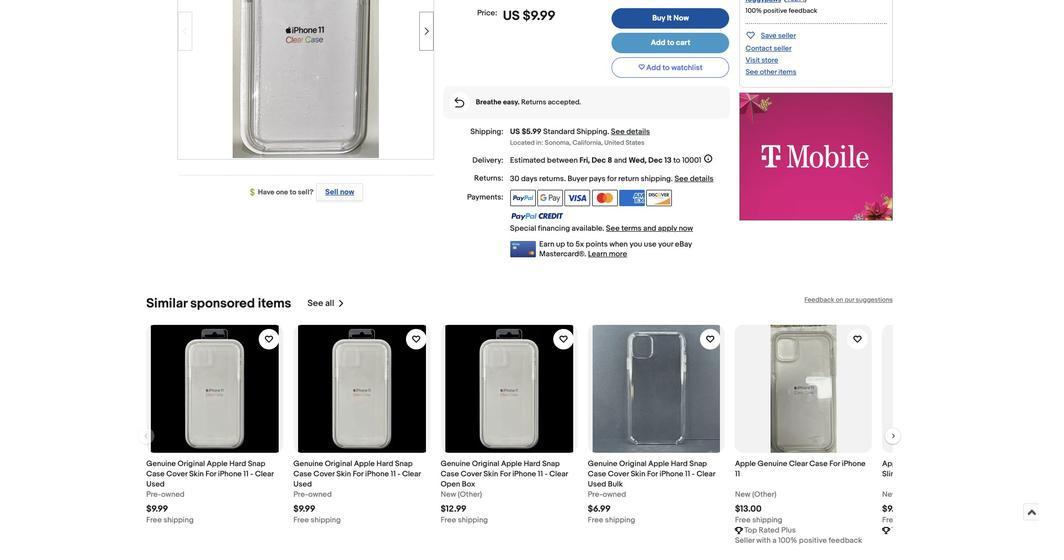 Task type: describe. For each thing, give the bounding box(es) containing it.
discover image
[[647, 190, 673, 206]]

to right one at the left
[[290, 188, 297, 197]]

between
[[547, 155, 578, 165]]

shipping inside new (other) $9.99 free shipping
[[900, 515, 930, 525]]

genuine for $6.99 text box
[[588, 459, 618, 468]]

us $9.99 main content
[[443, 0, 731, 259]]

top rated plus for $13.00
[[745, 525, 796, 535]]

13
[[665, 155, 672, 165]]

11 for $12.99 'text box'
[[538, 469, 543, 479]]

store
[[762, 56, 779, 64]]

apply
[[658, 223, 678, 233]]

watchlist
[[672, 63, 703, 72]]

standard shipping . see details
[[544, 127, 650, 137]]

see other items link
[[746, 68, 797, 76]]

2 hard from the left
[[377, 459, 394, 468]]

states
[[626, 138, 645, 147]]

when
[[610, 239, 628, 249]]

$5.99
[[522, 127, 542, 137]]

learn
[[588, 249, 608, 259]]

0 horizontal spatial items
[[258, 296, 291, 311]]

owned inside genuine original apple hard snap case cover skin for iphone 11 - clear used bulk pre-owned $6.99 free shipping
[[603, 489, 627, 499]]

returns:
[[475, 173, 504, 183]]

your
[[659, 239, 674, 249]]

standard
[[544, 127, 575, 137]]

0 horizontal spatial details
[[627, 127, 650, 137]]

seller for save
[[779, 31, 797, 40]]

silicone
[[905, 459, 934, 468]]

similar sponsored items
[[146, 296, 291, 311]]

clear inside 'apple  genuine  clear case for iphone 11'
[[790, 459, 808, 468]]

$9.99 text field for pre-owned
[[294, 504, 316, 514]]

light
[[923, 469, 940, 479]]

original for $9.99 text field related to pre-owned
[[325, 459, 352, 468]]

suggestions
[[856, 296, 893, 304]]

iphone inside apple silicone oem case for iphone 11 slim-fitted light clear open box
[[985, 459, 1009, 468]]

new (other) text field for $9.99
[[883, 489, 924, 500]]

top rated plus for $9.99
[[892, 525, 944, 535]]

united
[[605, 138, 625, 147]]

$13.00 text field
[[736, 504, 762, 514]]

2 free from the left
[[294, 515, 309, 525]]

30
[[510, 174, 520, 183]]

a
[[773, 536, 777, 545]]

our
[[845, 296, 855, 304]]

open inside genuine original apple hard snap case cover skin for iphone 11 - clear open box new (other) $12.99 free shipping
[[441, 479, 460, 489]]

0 horizontal spatial positive
[[764, 7, 788, 15]]

see terms and apply now link
[[606, 223, 694, 233]]

and for terms
[[644, 223, 657, 233]]

$9.99 text field for new (other)
[[883, 504, 905, 514]]

buy it now
[[653, 13, 689, 23]]

apple for $6.99 text box
[[649, 459, 670, 468]]

sell now
[[325, 187, 354, 197]]

2 dec from the left
[[649, 155, 663, 165]]

shipping inside new (other) $13.00 free shipping
[[753, 515, 783, 525]]

to right 13
[[674, 155, 681, 165]]

use
[[644, 239, 657, 249]]

0 horizontal spatial .
[[564, 174, 566, 183]]

apple inside apple silicone oem case for iphone 11 slim-fitted light clear open box
[[883, 459, 904, 468]]

1 dec from the left
[[592, 155, 606, 165]]

top for $9.99
[[892, 525, 905, 535]]

contact seller visit store see other items
[[746, 44, 797, 76]]

now inside sell now link
[[340, 187, 354, 197]]

case for $9.99 text box
[[146, 469, 165, 479]]

california,
[[573, 138, 603, 147]]

pre-owned text field for owned
[[588, 489, 627, 500]]

earn up to 5x points when you use your ebay mastercard®.
[[540, 239, 692, 259]]

it
[[667, 13, 672, 23]]

shipping
[[577, 127, 608, 137]]

for for free shipping text box associated with $6.99
[[648, 469, 658, 479]]

clear for $12.99 'text box'
[[550, 469, 568, 479]]

returns
[[522, 98, 547, 106]]

accepted.
[[548, 98, 582, 106]]

see up 'when'
[[606, 223, 620, 233]]

special financing available. see terms and apply now
[[510, 223, 694, 233]]

free shipping text field for apple  genuine  clear case for iphone 11
[[736, 515, 783, 525]]

returns
[[540, 174, 564, 183]]

clear for $9.99 text box
[[255, 469, 274, 479]]

save seller button
[[746, 29, 797, 41]]

$13.00
[[736, 504, 762, 514]]

top for $13.00
[[745, 525, 758, 535]]

snap for pre-owned text field
[[248, 459, 266, 468]]

free shipping text field for genuine original apple hard snap case cover skin for iphone 11 - clear open box
[[441, 515, 488, 525]]

iphone inside 'apple  genuine  clear case for iphone 11'
[[842, 459, 866, 468]]

paypal image
[[510, 190, 536, 206]]

30 days returns . buyer pays for return shipping . see details
[[510, 174, 714, 183]]

cart
[[676, 38, 691, 48]]

other
[[760, 68, 777, 76]]

breathe
[[476, 98, 502, 106]]

price:
[[478, 8, 498, 18]]

to inside button
[[663, 63, 670, 72]]

google pay image
[[538, 190, 563, 206]]

- for pre-owned text box related to $9.99
[[398, 469, 401, 479]]

11 for $6.99 text box
[[686, 469, 691, 479]]

100% inside the seller with a 100% positive feedback text box
[[779, 536, 798, 545]]

$12.99
[[441, 504, 467, 514]]

iphone for genuine original apple hard snap case cover skin for iphone 11 - clear used's free shipping text field
[[365, 469, 389, 479]]

box inside genuine original apple hard snap case cover skin for iphone 11 - clear open box new (other) $12.99 free shipping
[[462, 479, 475, 489]]

new for $13.00
[[736, 489, 751, 499]]

shipping inside the us $9.99 main content
[[641, 174, 671, 183]]

new (other) $9.99 free shipping
[[883, 489, 930, 525]]

add to watchlist
[[647, 63, 703, 72]]

save
[[761, 31, 777, 40]]

up
[[556, 239, 565, 249]]

pre- for pre-owned text box related to $9.99
[[294, 489, 308, 499]]

for for free shipping text box associated with $9.99
[[206, 469, 216, 479]]

in:
[[537, 138, 544, 147]]

see left all
[[308, 298, 323, 309]]

(other) inside genuine original apple hard snap case cover skin for iphone 11 - clear open box new (other) $12.99 free shipping
[[458, 489, 482, 499]]

learn more link
[[588, 249, 628, 259]]

pre- for pre-owned text field
[[146, 489, 161, 499]]

- inside genuine original apple hard snap case cover skin for iphone 11 - clear open box new (other) $12.99 free shipping
[[545, 469, 548, 479]]

now
[[674, 13, 689, 23]]

2 horizontal spatial .
[[671, 174, 673, 183]]

sell
[[325, 187, 339, 197]]

genuine original apple hard snap case cover skin for iphone 11 - clear used bulk pre-owned $6.99 free shipping
[[588, 459, 716, 525]]

apple for $9.99 text field related to pre-owned
[[354, 459, 375, 468]]

seller for contact
[[774, 44, 792, 53]]

plus for $9.99
[[929, 525, 944, 535]]

visa image
[[565, 190, 591, 206]]

to left the cart
[[668, 38, 675, 48]]

items inside contact seller visit store see other items
[[779, 68, 797, 76]]

owned for $9.99 text box
[[161, 489, 185, 499]]

have one to sell?
[[258, 188, 314, 197]]

shipping inside genuine original apple hard snap case cover skin for iphone 11 - clear open box new (other) $12.99 free shipping
[[458, 515, 488, 525]]

snap for pre-owned text box related to $9.99
[[395, 459, 413, 468]]

5x
[[576, 239, 585, 249]]

feedback
[[805, 296, 835, 304]]

master card image
[[592, 190, 618, 206]]

- for pre-owned text box corresponding to owned
[[692, 469, 695, 479]]

$12.99 text field
[[441, 504, 467, 514]]

clear for $9.99 text field related to pre-owned
[[402, 469, 421, 479]]

free shipping text field for $9.99
[[146, 515, 194, 525]]

(other) for $9.99
[[900, 489, 924, 499]]

genuine for $9.99 text box
[[146, 459, 176, 468]]

see up the united
[[611, 127, 625, 137]]

see down 10001
[[675, 174, 689, 183]]

iphone for free shipping text box associated with $9.99
[[218, 469, 242, 479]]

feedback on our suggestions
[[805, 296, 893, 304]]

fri,
[[580, 155, 590, 165]]

apple inside 'apple  genuine  clear case for iphone 11'
[[736, 459, 756, 468]]

iphone for free shipping text field associated with genuine original apple hard snap case cover skin for iphone 11 - clear open box
[[513, 469, 537, 479]]

oem
[[935, 459, 952, 468]]

bulk
[[608, 479, 623, 489]]

free inside genuine original apple hard snap case cover skin for iphone 11 - clear used bulk pre-owned $6.99 free shipping
[[588, 515, 604, 525]]

box inside apple silicone oem case for iphone 11 slim-fitted light clear open box
[[984, 469, 997, 479]]

original for $9.99 text box
[[178, 459, 205, 468]]

case for $9.99 text field related to pre-owned
[[294, 469, 312, 479]]

hard for $9.99 text box
[[230, 459, 246, 468]]

you
[[630, 239, 643, 249]]

apple  genuine  clear case for iphone 11
[[736, 459, 866, 479]]

apple silicone oem case for iphone 11 slim-fitted light clear open box
[[883, 459, 1015, 479]]

available.
[[572, 223, 605, 233]]

ebay
[[675, 239, 692, 249]]

sonoma,
[[545, 138, 571, 147]]

hard for $12.99 'text box'
[[524, 459, 541, 468]]

similar
[[146, 296, 187, 311]]

easy.
[[503, 98, 520, 106]]

now inside the us $9.99 main content
[[679, 223, 694, 233]]

1 horizontal spatial .
[[608, 127, 610, 137]]

new inside genuine original apple hard snap case cover skin for iphone 11 - clear open box new (other) $12.99 free shipping
[[441, 489, 456, 499]]



Task type: vqa. For each thing, say whether or not it's contained in the screenshot.
rightmost PSA
no



Task type: locate. For each thing, give the bounding box(es) containing it.
3 free from the left
[[441, 515, 457, 525]]

1 new from the left
[[441, 489, 456, 499]]

pre-owned text field for $9.99
[[294, 489, 332, 500]]

2 top from the left
[[892, 525, 905, 535]]

clear inside apple silicone oem case for iphone 11 slim-fitted light clear open box
[[942, 469, 961, 479]]

5 free from the left
[[736, 515, 751, 525]]

to inside earn up to 5x points when you use your ebay mastercard®.
[[567, 239, 574, 249]]

details down 10001
[[690, 174, 714, 183]]

$9.99 inside new (other) $9.99 free shipping
[[883, 504, 905, 514]]

for for free shipping text field associated with genuine original apple hard snap case cover skin for iphone 11 - clear open box
[[500, 469, 511, 479]]

10001
[[683, 155, 702, 165]]

seller down save seller
[[774, 44, 792, 53]]

1 vertical spatial see details link
[[675, 174, 714, 183]]

pre- inside genuine original apple hard snap case cover skin for iphone 11 - clear used bulk pre-owned $6.99 free shipping
[[588, 489, 603, 499]]

0 horizontal spatial used
[[146, 479, 165, 489]]

apple for $9.99 text box
[[207, 459, 228, 468]]

11 inside genuine original apple hard snap case cover skin for iphone 11 - clear open box new (other) $12.99 free shipping
[[538, 469, 543, 479]]

1 skin from the left
[[189, 469, 204, 479]]

plus for $13.00
[[782, 525, 796, 535]]

0 horizontal spatial for
[[608, 174, 617, 183]]

have
[[258, 188, 275, 197]]

2 pre- from the left
[[294, 489, 308, 499]]

1 vertical spatial add
[[647, 63, 661, 72]]

skin for $12.99 'text box'
[[484, 469, 499, 479]]

located in: sonoma, california, united states
[[510, 138, 645, 147]]

1 horizontal spatial top rated plus
[[892, 525, 944, 535]]

points
[[586, 239, 608, 249]]

seller inside contact seller visit store see other items
[[774, 44, 792, 53]]

. down 13
[[671, 174, 673, 183]]

for right pays
[[608, 174, 617, 183]]

shipping:
[[471, 127, 504, 137]]

see inside contact seller visit store see other items
[[746, 68, 759, 76]]

original
[[178, 459, 205, 468], [325, 459, 352, 468], [472, 459, 500, 468], [620, 459, 647, 468]]

See all text field
[[308, 298, 334, 309]]

1 (other) from the left
[[458, 489, 482, 499]]

see down visit
[[746, 68, 759, 76]]

pre-
[[146, 489, 161, 499], [294, 489, 308, 499], [588, 489, 603, 499]]

original inside genuine original apple hard snap case cover skin for iphone 11 - clear used bulk pre-owned $6.99 free shipping
[[620, 459, 647, 468]]

seller with a 100% positive feedback
[[736, 536, 863, 545]]

1 - from the left
[[250, 469, 253, 479]]

shipping
[[641, 174, 671, 183], [164, 515, 194, 525], [311, 515, 341, 525], [458, 515, 488, 525], [606, 515, 636, 525], [753, 515, 783, 525], [900, 515, 930, 525]]

8
[[608, 155, 613, 165]]

see all
[[308, 298, 334, 309]]

2 pre-owned text field from the left
[[588, 489, 627, 500]]

owned for $9.99 text field related to pre-owned
[[308, 489, 332, 499]]

new (other) text field up $13.00 text field
[[736, 489, 777, 500]]

rated for $13.00
[[759, 525, 780, 535]]

. left buyer
[[564, 174, 566, 183]]

case inside 'apple  genuine  clear case for iphone 11'
[[810, 459, 828, 468]]

100%
[[746, 7, 762, 15], [779, 536, 798, 545]]

1 horizontal spatial see details link
[[675, 174, 714, 183]]

for inside 'apple  genuine  clear case for iphone 11'
[[830, 459, 841, 468]]

1 $9.99 text field from the left
[[294, 504, 316, 514]]

dollar sign image
[[250, 188, 258, 197]]

plus up seller with a 100% positive feedback
[[782, 525, 796, 535]]

seller
[[736, 536, 755, 545]]

1 owned from the left
[[161, 489, 185, 499]]

0 vertical spatial feedback
[[789, 7, 818, 15]]

4 free from the left
[[588, 515, 604, 525]]

11 inside 'apple  genuine  clear case for iphone 11'
[[736, 469, 741, 479]]

see details link for standard shipping . see details
[[611, 127, 650, 137]]

Seller with a 100% positive feedback text field
[[736, 536, 863, 546]]

1 horizontal spatial for
[[974, 459, 983, 468]]

positive inside text box
[[800, 536, 828, 545]]

0 horizontal spatial top rated plus
[[745, 525, 796, 535]]

3 free shipping text field from the left
[[736, 515, 783, 525]]

1 apple from the left
[[207, 459, 228, 468]]

cover for $9.99 text box
[[166, 469, 188, 479]]

now right sell
[[340, 187, 354, 197]]

2 horizontal spatial (other)
[[900, 489, 924, 499]]

iphone inside genuine original apple hard snap case cover skin for iphone 11 - clear open box new (other) $12.99 free shipping
[[513, 469, 537, 479]]

breathe easy. returns accepted.
[[476, 98, 582, 106]]

open
[[962, 469, 982, 479], [441, 479, 460, 489]]

$6.99
[[588, 504, 611, 514]]

1 horizontal spatial new
[[736, 489, 751, 499]]

4 skin from the left
[[631, 469, 646, 479]]

1 horizontal spatial genuine original apple hard snap case cover skin for iphone 11 - clear used pre-owned $9.99 free shipping
[[294, 459, 421, 525]]

0 vertical spatial us
[[503, 8, 520, 24]]

open inside apple silicone oem case for iphone 11 slim-fitted light clear open box
[[962, 469, 982, 479]]

1 horizontal spatial plus
[[929, 525, 944, 535]]

1 horizontal spatial new (other) text field
[[736, 489, 777, 500]]

0 vertical spatial see details link
[[611, 127, 650, 137]]

1 horizontal spatial open
[[962, 469, 982, 479]]

free inside new (other) $13.00 free shipping
[[736, 515, 751, 525]]

3 new (other) text field from the left
[[883, 489, 924, 500]]

free shipping text field for apple silicone oem case for iphone 11 slim-fitted light clear open box
[[883, 515, 930, 525]]

0 horizontal spatial pre-owned text field
[[294, 489, 332, 500]]

100% up save
[[746, 7, 762, 15]]

0 vertical spatial seller
[[779, 31, 797, 40]]

us up located
[[510, 127, 520, 137]]

owned
[[161, 489, 185, 499], [308, 489, 332, 499], [603, 489, 627, 499]]

. up the united
[[608, 127, 610, 137]]

1 pre-owned text field from the left
[[294, 489, 332, 500]]

4 free shipping text field from the left
[[883, 515, 930, 525]]

return
[[619, 174, 640, 183]]

genuine for $12.99 'text box'
[[441, 459, 471, 468]]

paypal credit image
[[510, 212, 564, 220]]

Free shipping text field
[[294, 515, 341, 525], [441, 515, 488, 525], [736, 515, 783, 525], [883, 515, 930, 525]]

1 horizontal spatial free shipping text field
[[588, 515, 636, 525]]

skin inside genuine original apple hard snap case cover skin for iphone 11 - clear used bulk pre-owned $6.99 free shipping
[[631, 469, 646, 479]]

2 $9.99 text field from the left
[[883, 504, 905, 514]]

top rated plus text field for $9.99
[[892, 525, 944, 536]]

2 free shipping text field from the left
[[588, 515, 636, 525]]

2 free shipping text field from the left
[[441, 515, 488, 525]]

dec left 13
[[649, 155, 663, 165]]

3 pre- from the left
[[588, 489, 603, 499]]

0 horizontal spatial new (other) text field
[[441, 489, 482, 500]]

2 - from the left
[[398, 469, 401, 479]]

3 apple from the left
[[501, 459, 522, 468]]

cover
[[166, 469, 188, 479], [314, 469, 335, 479], [461, 469, 482, 479], [608, 469, 629, 479]]

wed,
[[629, 155, 647, 165]]

sponsored
[[190, 296, 255, 311]]

1 top rated plus text field from the left
[[745, 525, 796, 536]]

original inside genuine original apple hard snap case cover skin for iphone 11 - clear open box new (other) $12.99 free shipping
[[472, 459, 500, 468]]

Pre-owned text field
[[146, 489, 185, 500]]

free shipping text field down $9.99 text box
[[146, 515, 194, 525]]

6 free from the left
[[883, 515, 898, 525]]

0 horizontal spatial and
[[614, 155, 627, 165]]

2 new from the left
[[736, 489, 751, 499]]

2 used from the left
[[294, 479, 312, 489]]

new (other) text field up $12.99 'text box'
[[441, 489, 482, 500]]

1 vertical spatial us
[[510, 127, 520, 137]]

positive up save seller button
[[764, 7, 788, 15]]

skin for $6.99 text box
[[631, 469, 646, 479]]

free inside genuine original apple hard snap case cover skin for iphone 11 - clear open box new (other) $12.99 free shipping
[[441, 515, 457, 525]]

sell?
[[298, 188, 314, 197]]

feedback inside text box
[[829, 536, 863, 545]]

2 horizontal spatial used
[[588, 479, 607, 489]]

3 genuine from the left
[[441, 459, 471, 468]]

american express image
[[620, 190, 645, 206]]

fitted
[[901, 469, 921, 479]]

0 horizontal spatial open
[[441, 479, 460, 489]]

for inside apple silicone oem case for iphone 11 slim-fitted light clear open box
[[974, 459, 983, 468]]

iphone for free shipping text box associated with $6.99
[[660, 469, 684, 479]]

used inside genuine original apple hard snap case cover skin for iphone 11 - clear used bulk pre-owned $6.99 free shipping
[[588, 479, 607, 489]]

new for $9.99
[[883, 489, 898, 499]]

top rated plus
[[745, 525, 796, 535], [892, 525, 944, 535]]

earn
[[540, 239, 555, 249]]

0 horizontal spatial feedback
[[789, 7, 818, 15]]

new (other) text field for $12.99
[[441, 489, 482, 500]]

11 inside genuine original apple hard snap case cover skin for iphone 11 - clear used bulk pre-owned $6.99 free shipping
[[686, 469, 691, 479]]

0 vertical spatial open
[[962, 469, 982, 479]]

new genuine apple iphone 11 clear transparent polycarbonate case - picture 1 of 2 image
[[233, 0, 379, 158]]

1 top from the left
[[745, 525, 758, 535]]

0 horizontal spatial rated
[[759, 525, 780, 535]]

plus down new (other) $9.99 free shipping
[[929, 525, 944, 535]]

see details link up the states
[[611, 127, 650, 137]]

buy
[[653, 13, 666, 23]]

case inside genuine original apple hard snap case cover skin for iphone 11 - clear used bulk pre-owned $6.99 free shipping
[[588, 469, 607, 479]]

used for $9.99 text field related to pre-owned
[[294, 479, 312, 489]]

used for $9.99 text box
[[146, 479, 165, 489]]

1 horizontal spatial box
[[984, 469, 997, 479]]

snap inside genuine original apple hard snap case cover skin for iphone 11 - clear used bulk pre-owned $6.99 free shipping
[[690, 459, 707, 468]]

now up ebay
[[679, 223, 694, 233]]

us $9.99
[[503, 8, 556, 24]]

1 plus from the left
[[782, 525, 796, 535]]

1 vertical spatial positive
[[800, 536, 828, 545]]

all
[[325, 298, 334, 309]]

top rated plus text field down new (other) $13.00 free shipping
[[745, 525, 796, 536]]

mastercard®.
[[540, 249, 587, 259]]

2 original from the left
[[325, 459, 352, 468]]

with details__icon image
[[455, 97, 465, 107]]

used for $6.99 text box
[[588, 479, 607, 489]]

11 for $9.99 text box
[[244, 469, 249, 479]]

1 horizontal spatial top rated plus text field
[[892, 525, 944, 536]]

to
[[668, 38, 675, 48], [663, 63, 670, 72], [674, 155, 681, 165], [290, 188, 297, 197], [567, 239, 574, 249]]

1 horizontal spatial owned
[[308, 489, 332, 499]]

genuine inside 'apple  genuine  clear case for iphone 11'
[[758, 459, 788, 468]]

0 vertical spatial now
[[340, 187, 354, 197]]

1 top rated plus from the left
[[745, 525, 796, 535]]

5 apple from the left
[[736, 459, 756, 468]]

apple inside genuine original apple hard snap case cover skin for iphone 11 - clear open box new (other) $12.99 free shipping
[[501, 459, 522, 468]]

and
[[614, 155, 627, 165], [644, 223, 657, 233]]

(other) for $13.00
[[753, 489, 777, 499]]

hard inside genuine original apple hard snap case cover skin for iphone 11 - clear open box new (other) $12.99 free shipping
[[524, 459, 541, 468]]

top rated plus text field for $13.00
[[745, 525, 796, 536]]

1 vertical spatial 100%
[[779, 536, 798, 545]]

see all link
[[308, 296, 345, 311]]

genuine original apple hard snap case cover skin for iphone 11 - clear used pre-owned $9.99 free shipping for $9.99 text field related to pre-owned
[[294, 459, 421, 525]]

2 top rated plus text field from the left
[[892, 525, 944, 536]]

new (other) text field for $13.00
[[736, 489, 777, 500]]

positive right a in the bottom of the page
[[800, 536, 828, 545]]

more
[[609, 249, 628, 259]]

contact
[[746, 44, 773, 53]]

4 - from the left
[[692, 469, 695, 479]]

(other) down fitted
[[900, 489, 924, 499]]

$9.99 text field
[[294, 504, 316, 514], [883, 504, 905, 514]]

snap for pre-owned text box corresponding to owned
[[690, 459, 707, 468]]

located
[[510, 138, 535, 147]]

us right price:
[[503, 8, 520, 24]]

(other) up $12.99 'text box'
[[458, 489, 482, 499]]

1 vertical spatial box
[[462, 479, 475, 489]]

0 horizontal spatial top
[[745, 525, 758, 535]]

$9.99 inside main content
[[523, 8, 556, 24]]

delivery:
[[473, 155, 504, 165]]

rated down new (other) $9.99 free shipping
[[907, 525, 927, 535]]

3 original from the left
[[472, 459, 500, 468]]

4 snap from the left
[[690, 459, 707, 468]]

days
[[521, 174, 538, 183]]

$6.99 text field
[[588, 504, 611, 514]]

2 genuine original apple hard snap case cover skin for iphone 11 - clear used pre-owned $9.99 free shipping from the left
[[294, 459, 421, 525]]

1 pre- from the left
[[146, 489, 161, 499]]

1 horizontal spatial feedback
[[829, 536, 863, 545]]

1 horizontal spatial positive
[[800, 536, 828, 545]]

-
[[250, 469, 253, 479], [398, 469, 401, 479], [545, 469, 548, 479], [692, 469, 695, 479]]

1 used from the left
[[146, 479, 165, 489]]

0 horizontal spatial owned
[[161, 489, 185, 499]]

open right light
[[962, 469, 982, 479]]

new up $13.00
[[736, 489, 751, 499]]

0 horizontal spatial top rated plus text field
[[745, 525, 796, 536]]

dec
[[592, 155, 606, 165], [649, 155, 663, 165]]

hard for $6.99 text box
[[671, 459, 688, 468]]

1 hard from the left
[[230, 459, 246, 468]]

pays
[[589, 174, 606, 183]]

3 used from the left
[[588, 479, 607, 489]]

clear inside genuine original apple hard snap case cover skin for iphone 11 - clear open box new (other) $12.99 free shipping
[[550, 469, 568, 479]]

apple inside genuine original apple hard snap case cover skin for iphone 11 - clear used bulk pre-owned $6.99 free shipping
[[649, 459, 670, 468]]

3 - from the left
[[545, 469, 548, 479]]

1 horizontal spatial used
[[294, 479, 312, 489]]

on
[[836, 296, 844, 304]]

New (Other) text field
[[441, 489, 482, 500], [736, 489, 777, 500], [883, 489, 924, 500]]

0 horizontal spatial pre-
[[146, 489, 161, 499]]

2 rated from the left
[[907, 525, 927, 535]]

hard inside genuine original apple hard snap case cover skin for iphone 11 - clear used bulk pre-owned $6.99 free shipping
[[671, 459, 688, 468]]

0 vertical spatial add
[[651, 38, 666, 48]]

top rated plus text field down new (other) $9.99 free shipping
[[892, 525, 944, 536]]

add for add to cart
[[651, 38, 666, 48]]

for right oem
[[974, 459, 983, 468]]

(other) up $13.00 text field
[[753, 489, 777, 499]]

payments:
[[467, 192, 504, 202]]

0 horizontal spatial dec
[[592, 155, 606, 165]]

add to cart link
[[612, 33, 730, 53]]

apple for $12.99 'text box'
[[501, 459, 522, 468]]

us for us $5.99
[[510, 127, 520, 137]]

1 genuine from the left
[[146, 459, 176, 468]]

cover for $9.99 text field related to pre-owned
[[314, 469, 335, 479]]

3 snap from the left
[[543, 459, 560, 468]]

1 horizontal spatial $9.99 text field
[[883, 504, 905, 514]]

1 vertical spatial for
[[974, 459, 983, 468]]

new inside new (other) $9.99 free shipping
[[883, 489, 898, 499]]

case for $12.99 'text box'
[[441, 469, 459, 479]]

add
[[651, 38, 666, 48], [647, 63, 661, 72]]

for inside genuine original apple hard snap case cover skin for iphone 11 - clear open box new (other) $12.99 free shipping
[[500, 469, 511, 479]]

shipping inside genuine original apple hard snap case cover skin for iphone 11 - clear used bulk pre-owned $6.99 free shipping
[[606, 515, 636, 525]]

0 horizontal spatial genuine original apple hard snap case cover skin for iphone 11 - clear used pre-owned $9.99 free shipping
[[146, 459, 274, 525]]

2 (other) from the left
[[753, 489, 777, 499]]

terms
[[622, 223, 642, 233]]

special
[[510, 223, 537, 233]]

add to cart
[[651, 38, 691, 48]]

3 new from the left
[[883, 489, 898, 499]]

add inside button
[[647, 63, 661, 72]]

skin for $9.99 text field related to pre-owned
[[337, 469, 351, 479]]

add for add to watchlist
[[647, 63, 661, 72]]

2 apple from the left
[[354, 459, 375, 468]]

0 horizontal spatial box
[[462, 479, 475, 489]]

now
[[340, 187, 354, 197], [679, 223, 694, 233]]

us for us $9.99
[[503, 8, 520, 24]]

iphone inside genuine original apple hard snap case cover skin for iphone 11 - clear used bulk pre-owned $6.99 free shipping
[[660, 469, 684, 479]]

11 for $9.99 text field related to pre-owned
[[391, 469, 396, 479]]

open up $12.99
[[441, 479, 460, 489]]

contact seller link
[[746, 44, 792, 53]]

0 vertical spatial and
[[614, 155, 627, 165]]

genuine for $9.99 text field related to pre-owned
[[294, 459, 323, 468]]

1 vertical spatial feedback
[[829, 536, 863, 545]]

(other) inside new (other) $9.99 free shipping
[[900, 489, 924, 499]]

see details link for 30 days returns . buyer pays for return shipping . see details
[[675, 174, 714, 183]]

rated for $9.99
[[907, 525, 927, 535]]

Free shipping text field
[[146, 515, 194, 525], [588, 515, 636, 525]]

1 horizontal spatial dec
[[649, 155, 663, 165]]

learn more
[[588, 249, 628, 259]]

snap inside genuine original apple hard snap case cover skin for iphone 11 - clear open box new (other) $12.99 free shipping
[[543, 459, 560, 468]]

free shipping text field for $6.99
[[588, 515, 636, 525]]

2 owned from the left
[[308, 489, 332, 499]]

seller right save
[[779, 31, 797, 40]]

0 vertical spatial 100%
[[746, 7, 762, 15]]

cover inside genuine original apple hard snap case cover skin for iphone 11 - clear open box new (other) $12.99 free shipping
[[461, 469, 482, 479]]

iphone
[[842, 459, 866, 468], [985, 459, 1009, 468], [218, 469, 242, 479], [365, 469, 389, 479], [513, 469, 537, 479], [660, 469, 684, 479]]

case inside apple silicone oem case for iphone 11 slim-fitted light clear open box
[[954, 459, 972, 468]]

1 horizontal spatial 100%
[[779, 536, 798, 545]]

original for $6.99 text box
[[620, 459, 647, 468]]

2 top rated plus from the left
[[892, 525, 944, 535]]

cover for $6.99 text box
[[608, 469, 629, 479]]

buy it now link
[[612, 8, 730, 29]]

4 cover from the left
[[608, 469, 629, 479]]

seller inside button
[[779, 31, 797, 40]]

free inside new (other) $9.99 free shipping
[[883, 515, 898, 525]]

advertisement region
[[740, 93, 893, 221]]

add down add to cart link
[[647, 63, 661, 72]]

1 new (other) text field from the left
[[441, 489, 482, 500]]

items left see all
[[258, 296, 291, 311]]

rated
[[759, 525, 780, 535], [907, 525, 927, 535]]

buyer
[[568, 174, 588, 183]]

case inside genuine original apple hard snap case cover skin for iphone 11 - clear open box new (other) $12.99 free shipping
[[441, 469, 459, 479]]

4 genuine from the left
[[588, 459, 618, 468]]

2 skin from the left
[[337, 469, 351, 479]]

0 vertical spatial box
[[984, 469, 997, 479]]

3 hard from the left
[[524, 459, 541, 468]]

1 horizontal spatial pre-
[[294, 489, 308, 499]]

details up the states
[[627, 127, 650, 137]]

2 horizontal spatial new
[[883, 489, 898, 499]]

and for 8
[[614, 155, 627, 165]]

2 new (other) text field from the left
[[736, 489, 777, 500]]

0 vertical spatial items
[[779, 68, 797, 76]]

new up $12.99
[[441, 489, 456, 499]]

case for $6.99 text box
[[588, 469, 607, 479]]

100% right a in the bottom of the page
[[779, 536, 798, 545]]

top rated plus up a in the bottom of the page
[[745, 525, 796, 535]]

1 horizontal spatial details
[[690, 174, 714, 183]]

new inside new (other) $13.00 free shipping
[[736, 489, 751, 499]]

0 vertical spatial for
[[608, 174, 617, 183]]

1 vertical spatial open
[[441, 479, 460, 489]]

1 vertical spatial seller
[[774, 44, 792, 53]]

case
[[810, 459, 828, 468], [954, 459, 972, 468], [146, 469, 165, 479], [294, 469, 312, 479], [441, 469, 459, 479], [588, 469, 607, 479]]

genuine original apple hard snap case cover skin for iphone 11 - clear used pre-owned $9.99 free shipping for $9.99 text box
[[146, 459, 274, 525]]

0 horizontal spatial plus
[[782, 525, 796, 535]]

us $5.99
[[510, 127, 542, 137]]

2 horizontal spatial owned
[[603, 489, 627, 499]]

rated up a in the bottom of the page
[[759, 525, 780, 535]]

2 horizontal spatial new (other) text field
[[883, 489, 924, 500]]

new (other) $13.00 free shipping
[[736, 489, 783, 525]]

top down new (other) $9.99 free shipping
[[892, 525, 905, 535]]

- for pre-owned text field
[[250, 469, 253, 479]]

1 horizontal spatial items
[[779, 68, 797, 76]]

0 horizontal spatial now
[[340, 187, 354, 197]]

1 horizontal spatial rated
[[907, 525, 927, 535]]

0 vertical spatial details
[[627, 127, 650, 137]]

1 cover from the left
[[166, 469, 188, 479]]

- inside genuine original apple hard snap case cover skin for iphone 11 - clear used bulk pre-owned $6.99 free shipping
[[692, 469, 695, 479]]

(other) inside new (other) $13.00 free shipping
[[753, 489, 777, 499]]

seller
[[779, 31, 797, 40], [774, 44, 792, 53]]

1 horizontal spatial pre-owned text field
[[588, 489, 627, 500]]

for inside genuine original apple hard snap case cover skin for iphone 11 - clear used bulk pre-owned $6.99 free shipping
[[648, 469, 658, 479]]

estimated
[[510, 155, 546, 165]]

4 hard from the left
[[671, 459, 688, 468]]

0 horizontal spatial free shipping text field
[[146, 515, 194, 525]]

genuine original apple hard snap case cover skin for iphone 11 - clear open box new (other) $12.99 free shipping
[[441, 459, 568, 525]]

3 cover from the left
[[461, 469, 482, 479]]

new
[[441, 489, 456, 499], [736, 489, 751, 499], [883, 489, 898, 499]]

4 apple from the left
[[649, 459, 670, 468]]

0 horizontal spatial new
[[441, 489, 456, 499]]

4 original from the left
[[620, 459, 647, 468]]

clear for $6.99 text box
[[697, 469, 716, 479]]

skin for $9.99 text box
[[189, 469, 204, 479]]

top rated plus down new (other) $9.99 free shipping
[[892, 525, 944, 535]]

1 snap from the left
[[248, 459, 266, 468]]

genuine inside genuine original apple hard snap case cover skin for iphone 11 - clear used bulk pre-owned $6.99 free shipping
[[588, 459, 618, 468]]

for inside the us $9.99 main content
[[608, 174, 617, 183]]

100% positive feedback
[[746, 7, 818, 15]]

5 genuine from the left
[[758, 459, 788, 468]]

new down slim- at the bottom right of page
[[883, 489, 898, 499]]

3 (other) from the left
[[900, 489, 924, 499]]

1 free shipping text field from the left
[[294, 515, 341, 525]]

2 horizontal spatial pre-
[[588, 489, 603, 499]]

ebay mastercard image
[[510, 241, 536, 257]]

1 horizontal spatial and
[[644, 223, 657, 233]]

dec left 8
[[592, 155, 606, 165]]

skin inside genuine original apple hard snap case cover skin for iphone 11 - clear open box new (other) $12.99 free shipping
[[484, 469, 499, 479]]

1 genuine original apple hard snap case cover skin for iphone 11 - clear used pre-owned $9.99 free shipping from the left
[[146, 459, 274, 525]]

6 apple from the left
[[883, 459, 904, 468]]

0 horizontal spatial see details link
[[611, 127, 650, 137]]

box
[[984, 469, 997, 479], [462, 479, 475, 489]]

cover inside genuine original apple hard snap case cover skin for iphone 11 - clear used bulk pre-owned $6.99 free shipping
[[608, 469, 629, 479]]

new (other) text field down fitted
[[883, 489, 924, 500]]

and up use
[[644, 223, 657, 233]]

visit
[[746, 56, 760, 64]]

1 horizontal spatial top
[[892, 525, 905, 535]]

top up seller
[[745, 525, 758, 535]]

1 free shipping text field from the left
[[146, 515, 194, 525]]

and right 8
[[614, 155, 627, 165]]

hard
[[230, 459, 246, 468], [377, 459, 394, 468], [524, 459, 541, 468], [671, 459, 688, 468]]

0 horizontal spatial $9.99 text field
[[294, 504, 316, 514]]

clear inside genuine original apple hard snap case cover skin for iphone 11 - clear used bulk pre-owned $6.99 free shipping
[[697, 469, 716, 479]]

1 vertical spatial now
[[679, 223, 694, 233]]

financing
[[538, 223, 570, 233]]

Pre-owned text field
[[294, 489, 332, 500], [588, 489, 627, 500]]

to left 5x
[[567, 239, 574, 249]]

Top Rated Plus text field
[[745, 525, 796, 536], [892, 525, 944, 536]]

2 genuine from the left
[[294, 459, 323, 468]]

skin
[[189, 469, 204, 479], [337, 469, 351, 479], [484, 469, 499, 479], [631, 469, 646, 479]]

original for $12.99 'text box'
[[472, 459, 500, 468]]

1 vertical spatial items
[[258, 296, 291, 311]]

free shipping text field for genuine original apple hard snap case cover skin for iphone 11 - clear used
[[294, 515, 341, 525]]

2 cover from the left
[[314, 469, 335, 479]]

1 rated from the left
[[759, 525, 780, 535]]

items right other
[[779, 68, 797, 76]]

11 inside apple silicone oem case for iphone 11 slim-fitted light clear open box
[[1010, 459, 1015, 468]]

2 snap from the left
[[395, 459, 413, 468]]

$9.99 text field
[[146, 504, 168, 514]]

add down buy
[[651, 38, 666, 48]]

free shipping text field down $6.99
[[588, 515, 636, 525]]

0 horizontal spatial (other)
[[458, 489, 482, 499]]

to left watchlist
[[663, 63, 670, 72]]

genuine inside genuine original apple hard snap case cover skin for iphone 11 - clear open box new (other) $12.99 free shipping
[[441, 459, 471, 468]]

1 vertical spatial details
[[690, 174, 714, 183]]

11
[[1010, 459, 1015, 468], [244, 469, 249, 479], [391, 469, 396, 479], [538, 469, 543, 479], [686, 469, 691, 479], [736, 469, 741, 479]]

genuine original apple hard snap case cover skin for iphone 11 - clear used pre-owned $9.99 free shipping
[[146, 459, 274, 525], [294, 459, 421, 525]]

for for genuine original apple hard snap case cover skin for iphone 11 - clear used's free shipping text field
[[353, 469, 364, 479]]

1 horizontal spatial (other)
[[753, 489, 777, 499]]

3 skin from the left
[[484, 469, 499, 479]]

0 vertical spatial positive
[[764, 7, 788, 15]]

1 original from the left
[[178, 459, 205, 468]]

cover for $12.99 'text box'
[[461, 469, 482, 479]]

see details link down 10001
[[675, 174, 714, 183]]

add to watchlist button
[[612, 57, 730, 78]]

sell now link
[[314, 183, 364, 201]]

1 horizontal spatial now
[[679, 223, 694, 233]]

0 horizontal spatial 100%
[[746, 7, 762, 15]]

3 owned from the left
[[603, 489, 627, 499]]

1 free from the left
[[146, 515, 162, 525]]

2 plus from the left
[[929, 525, 944, 535]]

1 vertical spatial and
[[644, 223, 657, 233]]



